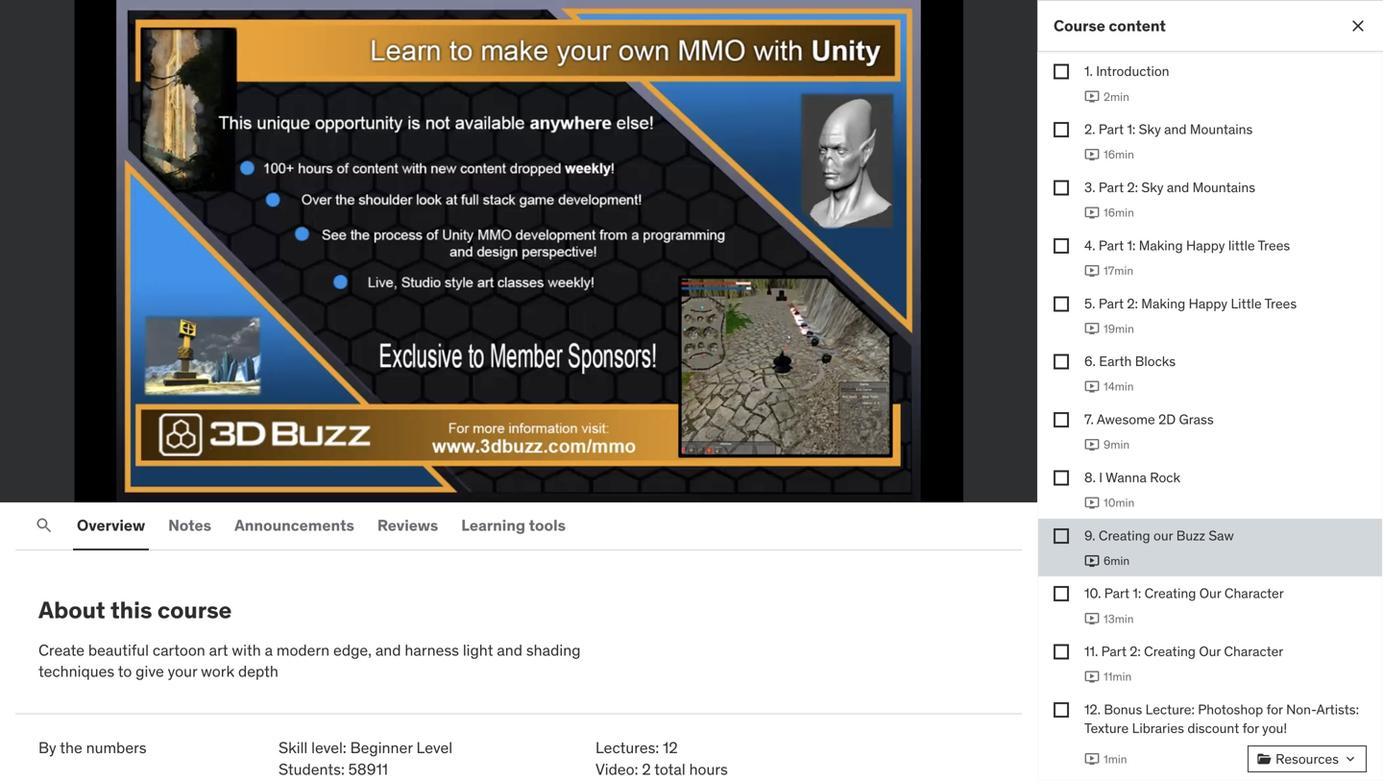 Task type: describe. For each thing, give the bounding box(es) containing it.
happy for little
[[1187, 237, 1225, 254]]

12
[[663, 738, 678, 758]]

4.
[[1085, 237, 1096, 254]]

texture
[[1085, 720, 1129, 737]]

numbers
[[86, 738, 147, 758]]

course content
[[1054, 16, 1166, 35]]

course
[[1054, 16, 1106, 35]]

9.
[[1085, 527, 1096, 544]]

level
[[417, 738, 453, 758]]

part for 10.
[[1105, 585, 1130, 602]]

xsmall image for 11. part 2: creating our character
[[1054, 644, 1069, 660]]

light
[[463, 640, 493, 660]]

and right edge,
[[376, 640, 401, 660]]

part for 11.
[[1102, 643, 1127, 660]]

0 vertical spatial creating
[[1099, 527, 1151, 544]]

awesome
[[1097, 411, 1156, 428]]

cartoon
[[153, 640, 205, 660]]

total
[[655, 760, 686, 779]]

3. part 2: sky and mountains
[[1085, 179, 1256, 196]]

grass
[[1179, 411, 1214, 428]]

8. i wanna rock
[[1085, 469, 1181, 486]]

notes
[[168, 515, 211, 535]]

part for 5.
[[1099, 295, 1124, 312]]

10. part 1: creating our character
[[1085, 585, 1284, 602]]

16min for 1:
[[1104, 147, 1135, 162]]

blocks
[[1135, 353, 1176, 370]]

saw
[[1209, 527, 1234, 544]]

overview
[[77, 515, 145, 535]]

play part 1: sky and mountains image
[[1085, 147, 1100, 162]]

11min
[[1104, 669, 1132, 684]]

close course content sidebar image
[[1349, 16, 1368, 36]]

17min
[[1104, 263, 1134, 278]]

discount
[[1188, 720, 1240, 737]]

mountains for 2. part 1: sky and mountains
[[1190, 121, 1253, 138]]

5:32
[[217, 471, 245, 489]]

students:
[[279, 760, 345, 779]]

play part 2: sky and mountains image
[[1085, 205, 1100, 220]]

our
[[1154, 527, 1173, 544]]

play i wanna rock image
[[1085, 495, 1100, 511]]

sidebar element
[[1038, 0, 1384, 781]]

7.
[[1085, 411, 1094, 428]]

trees for 5. part 2: making happy little trees
[[1265, 295, 1297, 312]]

libraries
[[1132, 720, 1185, 737]]

subtitles image
[[889, 469, 912, 492]]

xsmall image for 3. part 2: sky and mountains
[[1054, 180, 1069, 195]]

part for 3.
[[1099, 179, 1124, 196]]

6.
[[1085, 353, 1096, 370]]

sky for 1:
[[1139, 121, 1161, 138]]

play part 2: making happy little trees image
[[1085, 321, 1100, 337]]

part for 4.
[[1099, 237, 1124, 254]]

6min
[[1104, 553, 1130, 568]]

content
[[1109, 16, 1166, 35]]

2: for making
[[1127, 295, 1139, 312]]

search image
[[35, 516, 54, 535]]

xsmall image for 8. i wanna rock
[[1054, 470, 1069, 486]]

xsmall image for 1.
[[1054, 64, 1069, 79]]

12. bonus lecture: photoshop for non-artists: texture libraries discount for you!
[[1085, 701, 1360, 737]]

work
[[201, 662, 235, 681]]

making for 2:
[[1142, 295, 1186, 312]]

beautiful
[[88, 640, 149, 660]]

video:
[[596, 760, 638, 779]]

11.
[[1085, 643, 1098, 660]]

non-
[[1287, 701, 1317, 718]]

this
[[110, 596, 152, 625]]

announcements
[[235, 515, 354, 535]]

about this course
[[38, 596, 232, 625]]

play bonus lecture: photoshop for non-artists: texture libraries discount for you! image
[[1085, 752, 1100, 767]]

bonus
[[1104, 701, 1143, 718]]

depth
[[238, 662, 279, 681]]

1: for creating
[[1133, 585, 1142, 602]]

overview button
[[73, 503, 149, 549]]

rewind 5 seconds image
[[53, 469, 76, 492]]

i
[[1099, 469, 1103, 486]]

character for 11. part 2: creating our character
[[1224, 643, 1284, 660]]

2. part 1: sky and mountains
[[1085, 121, 1253, 138]]

learning tools
[[461, 515, 566, 535]]

5. part 2: making happy little trees
[[1085, 295, 1297, 312]]

10.
[[1085, 585, 1102, 602]]



Task type: locate. For each thing, give the bounding box(es) containing it.
learning tools button
[[458, 503, 570, 549]]

1 xsmall image from the top
[[1054, 64, 1069, 79]]

play part 1: creating our character image
[[1085, 611, 1100, 627]]

creating for 2:
[[1144, 643, 1196, 660]]

a
[[265, 640, 273, 660]]

1: down 2min
[[1127, 121, 1136, 138]]

xsmall image for 4.
[[1054, 238, 1069, 254]]

part right 10. at the right bottom of page
[[1105, 585, 1130, 602]]

xsmall image down you!
[[1257, 752, 1272, 767]]

1 our from the top
[[1200, 585, 1222, 602]]

1 vertical spatial creating
[[1145, 585, 1197, 602]]

by
[[38, 738, 56, 758]]

little
[[1229, 237, 1256, 254]]

play part 2: creating our character image
[[1085, 669, 1100, 685]]

1 vertical spatial 1:
[[1128, 237, 1136, 254]]

part right 5.
[[1099, 295, 1124, 312]]

part
[[1099, 121, 1124, 138], [1099, 179, 1124, 196], [1099, 237, 1124, 254], [1099, 295, 1124, 312], [1105, 585, 1130, 602], [1102, 643, 1127, 660]]

happy for little
[[1189, 295, 1228, 312]]

/
[[207, 471, 214, 489]]

xsmall image left 5.
[[1054, 296, 1069, 312]]

3 xsmall image from the top
[[1054, 238, 1069, 254]]

2
[[642, 760, 651, 779]]

58911
[[348, 760, 388, 779]]

0 vertical spatial making
[[1139, 237, 1183, 254]]

0 horizontal spatial for
[[1243, 720, 1259, 737]]

mountains up little
[[1193, 179, 1256, 196]]

shading
[[526, 640, 581, 660]]

xsmall image left 6.
[[1054, 354, 1069, 370]]

earth
[[1099, 353, 1132, 370]]

skill level: beginner level students: 58911
[[279, 738, 453, 779]]

16min right play part 2: sky and mountains icon
[[1104, 205, 1135, 220]]

0 vertical spatial for
[[1267, 701, 1283, 718]]

1: for making
[[1128, 237, 1136, 254]]

sky right 2.
[[1139, 121, 1161, 138]]

part right 2.
[[1099, 121, 1124, 138]]

wanna
[[1106, 469, 1147, 486]]

2 vertical spatial 2:
[[1130, 643, 1141, 660]]

xsmall image left 2.
[[1054, 122, 1069, 137]]

0 vertical spatial 1:
[[1127, 121, 1136, 138]]

character
[[1225, 585, 1284, 602], [1224, 643, 1284, 660]]

play earth blocks image
[[1085, 379, 1100, 395]]

2 vertical spatial creating
[[1144, 643, 1196, 660]]

our down saw
[[1200, 585, 1222, 602]]

13min
[[1104, 611, 1134, 626]]

about
[[38, 596, 105, 625]]

forward 5 seconds image
[[139, 469, 162, 492]]

2: for creating
[[1130, 643, 1141, 660]]

techniques
[[38, 662, 115, 681]]

for up you!
[[1267, 701, 1283, 718]]

16min
[[1104, 147, 1135, 162], [1104, 205, 1135, 220]]

0 vertical spatial our
[[1200, 585, 1222, 602]]

learning
[[461, 515, 526, 535]]

xsmall image left 7.
[[1054, 412, 1069, 428]]

1 character from the top
[[1225, 585, 1284, 602]]

your
[[168, 662, 197, 681]]

rock
[[1150, 469, 1181, 486]]

sky down 2. part 1: sky and mountains
[[1142, 179, 1164, 196]]

notes button
[[164, 503, 215, 549]]

2 character from the top
[[1224, 643, 1284, 660]]

xsmall image left 9.
[[1054, 528, 1069, 544]]

tools
[[529, 515, 566, 535]]

photoshop
[[1198, 701, 1264, 718]]

xsmall image left 8.
[[1054, 470, 1069, 486]]

1 horizontal spatial for
[[1267, 701, 1283, 718]]

creating up lecture:
[[1144, 643, 1196, 660]]

0 vertical spatial trees
[[1258, 237, 1291, 254]]

part right 3.
[[1099, 179, 1124, 196]]

xsmall image for 7.
[[1054, 412, 1069, 428]]

1 vertical spatial for
[[1243, 720, 1259, 737]]

creating
[[1099, 527, 1151, 544], [1145, 585, 1197, 602], [1144, 643, 1196, 660]]

lectures:
[[596, 738, 659, 758]]

give
[[136, 662, 164, 681]]

our for 2:
[[1199, 643, 1221, 660]]

7. awesome 2d grass
[[1085, 411, 1214, 428]]

6 xsmall image from the top
[[1054, 528, 1069, 544]]

8 xsmall image from the top
[[1054, 702, 1069, 718]]

the
[[60, 738, 82, 758]]

reviews button
[[374, 503, 442, 549]]

xsmall image for 9.
[[1054, 528, 1069, 544]]

1: up 17min
[[1128, 237, 1136, 254]]

xsmall image left 3.
[[1054, 180, 1069, 195]]

mountains for 3. part 2: sky and mountains
[[1193, 179, 1256, 196]]

xsmall image for 12.
[[1054, 702, 1069, 718]]

6. earth blocks
[[1085, 353, 1176, 370]]

xsmall image
[[1054, 64, 1069, 79], [1054, 122, 1069, 137], [1054, 238, 1069, 254], [1054, 296, 1069, 312], [1054, 412, 1069, 428], [1054, 528, 1069, 544], [1054, 586, 1069, 602], [1054, 702, 1069, 718]]

xsmall image left "1."
[[1054, 64, 1069, 79]]

play introduction image
[[1085, 89, 1100, 104]]

level:
[[311, 738, 347, 758]]

16min right 'play part 1: sky and mountains' image
[[1104, 147, 1135, 162]]

2 xsmall image from the top
[[1054, 122, 1069, 137]]

creating down our at bottom right
[[1145, 585, 1197, 602]]

0 vertical spatial mountains
[[1190, 121, 1253, 138]]

0 vertical spatial 2:
[[1128, 179, 1139, 196]]

hours
[[689, 760, 728, 779]]

and up 3. part 2: sky and mountains
[[1165, 121, 1187, 138]]

9. creating our buzz saw
[[1085, 527, 1234, 544]]

16min for 2:
[[1104, 205, 1135, 220]]

you!
[[1263, 720, 1288, 737]]

mute image
[[816, 469, 839, 492]]

12.
[[1085, 701, 1101, 718]]

character up the photoshop
[[1224, 643, 1284, 660]]

resources button
[[1248, 746, 1367, 773]]

play part 1: making happy little trees image
[[1085, 263, 1100, 278]]

by the numbers
[[38, 738, 147, 758]]

11. part 2: creating our character
[[1085, 643, 1284, 660]]

and
[[1165, 121, 1187, 138], [1167, 179, 1190, 196], [376, 640, 401, 660], [497, 640, 523, 660]]

5.
[[1085, 295, 1096, 312]]

modern
[[277, 640, 330, 660]]

for left you!
[[1243, 720, 1259, 737]]

play awesome 2d grass image
[[1085, 437, 1100, 453]]

2.
[[1085, 121, 1096, 138]]

art
[[209, 640, 228, 660]]

1 vertical spatial character
[[1224, 643, 1284, 660]]

harness
[[405, 640, 459, 660]]

xsmall image for 10.
[[1054, 586, 1069, 602]]

0 vertical spatial character
[[1225, 585, 1284, 602]]

19min
[[1104, 321, 1135, 336]]

introduction
[[1096, 63, 1170, 80]]

xsmall image left 11.
[[1054, 644, 1069, 660]]

2 our from the top
[[1199, 643, 1221, 660]]

add note image
[[258, 469, 281, 492]]

1 vertical spatial making
[[1142, 295, 1186, 312]]

1 vertical spatial 16min
[[1104, 205, 1135, 220]]

and right light at the bottom of the page
[[497, 640, 523, 660]]

xsmall image left 4.
[[1054, 238, 1069, 254]]

little
[[1231, 295, 1262, 312]]

2: up 11min at the right
[[1130, 643, 1141, 660]]

2: right 3.
[[1128, 179, 1139, 196]]

4. part 1: making happy little trees
[[1085, 237, 1291, 254]]

reviews
[[378, 515, 438, 535]]

1: up the "13min"
[[1133, 585, 1142, 602]]

character down saw
[[1225, 585, 1284, 602]]

2:
[[1128, 179, 1139, 196], [1127, 295, 1139, 312], [1130, 643, 1141, 660]]

part right 11.
[[1102, 643, 1127, 660]]

xsmall image
[[1054, 180, 1069, 195], [1054, 354, 1069, 370], [1054, 470, 1069, 486], [1054, 644, 1069, 660], [1257, 752, 1272, 767], [1343, 752, 1359, 767]]

1 vertical spatial mountains
[[1193, 179, 1256, 196]]

artists:
[[1317, 701, 1360, 718]]

sky for 2:
[[1142, 179, 1164, 196]]

2: up the 19min
[[1127, 295, 1139, 312]]

0 vertical spatial happy
[[1187, 237, 1225, 254]]

creating up 6min
[[1099, 527, 1151, 544]]

creating for 1:
[[1145, 585, 1197, 602]]

xsmall image left "12."
[[1054, 702, 1069, 718]]

making down 3. part 2: sky and mountains
[[1139, 237, 1183, 254]]

xsmall image for 6. earth blocks
[[1054, 354, 1069, 370]]

create beautiful cartoon art with a modern edge, and harness light and shading techniques to give your work depth
[[38, 640, 581, 681]]

14min
[[1104, 379, 1134, 394]]

making for 1:
[[1139, 237, 1183, 254]]

4 xsmall image from the top
[[1054, 296, 1069, 312]]

5 xsmall image from the top
[[1054, 412, 1069, 428]]

0 vertical spatial sky
[[1139, 121, 1161, 138]]

stop creating our buzz saw image
[[1085, 553, 1100, 569]]

for
[[1267, 701, 1283, 718], [1243, 720, 1259, 737]]

8.
[[1085, 469, 1096, 486]]

fullscreen image
[[962, 469, 985, 492]]

0 vertical spatial 16min
[[1104, 147, 1135, 162]]

2 16min from the top
[[1104, 205, 1135, 220]]

character for 10. part 1: creating our character
[[1225, 585, 1284, 602]]

to
[[118, 662, 132, 681]]

trees for 4. part 1: making happy little trees
[[1258, 237, 1291, 254]]

10min
[[1104, 495, 1135, 510]]

happy
[[1187, 237, 1225, 254], [1189, 295, 1228, 312]]

create
[[38, 640, 85, 660]]

with
[[232, 640, 261, 660]]

trees
[[1258, 237, 1291, 254], [1265, 295, 1297, 312]]

7 xsmall image from the top
[[1054, 586, 1069, 602]]

making up blocks
[[1142, 295, 1186, 312]]

xsmall image for 5.
[[1054, 296, 1069, 312]]

sky
[[1139, 121, 1161, 138], [1142, 179, 1164, 196]]

9min
[[1104, 437, 1130, 452]]

beginner
[[350, 738, 413, 758]]

resources
[[1276, 750, 1339, 768]]

transcript in sidebar region image
[[852, 469, 875, 492]]

1 vertical spatial sky
[[1142, 179, 1164, 196]]

0:00
[[175, 471, 204, 489]]

xsmall image for 2.
[[1054, 122, 1069, 137]]

course
[[157, 596, 232, 625]]

part for 2.
[[1099, 121, 1124, 138]]

and up 4. part 1: making happy little trees
[[1167, 179, 1190, 196]]

xsmall image left 10. at the right bottom of page
[[1054, 586, 1069, 602]]

2: for sky
[[1128, 179, 1139, 196]]

1 vertical spatial our
[[1199, 643, 1221, 660]]

1.
[[1085, 63, 1093, 80]]

part right 4.
[[1099, 237, 1124, 254]]

mountains up 3. part 2: sky and mountains
[[1190, 121, 1253, 138]]

xsmall image right 'resources'
[[1343, 752, 1359, 767]]

skill
[[279, 738, 308, 758]]

1. introduction
[[1085, 63, 1170, 80]]

2 vertical spatial 1:
[[1133, 585, 1142, 602]]

1 vertical spatial happy
[[1189, 295, 1228, 312]]

1 vertical spatial 2:
[[1127, 295, 1139, 312]]

edge,
[[333, 640, 372, 660]]

lecture:
[[1146, 701, 1195, 718]]

progress bar slider
[[12, 441, 1026, 464]]

our
[[1200, 585, 1222, 602], [1199, 643, 1221, 660]]

mountains
[[1190, 121, 1253, 138], [1193, 179, 1256, 196]]

announcements button
[[231, 503, 358, 549]]

1: for sky
[[1127, 121, 1136, 138]]

1 vertical spatial trees
[[1265, 295, 1297, 312]]

our up the photoshop
[[1199, 643, 1221, 660]]

go to next lecture image
[[1009, 236, 1040, 267]]

lectures: 12 video: 2 total hours
[[596, 738, 728, 779]]

1 16min from the top
[[1104, 147, 1135, 162]]

1:
[[1127, 121, 1136, 138], [1128, 237, 1136, 254], [1133, 585, 1142, 602]]

0:00 / 5:32
[[175, 471, 245, 489]]

our for 1:
[[1200, 585, 1222, 602]]



Task type: vqa. For each thing, say whether or not it's contained in the screenshot.
Bonus on the bottom
yes



